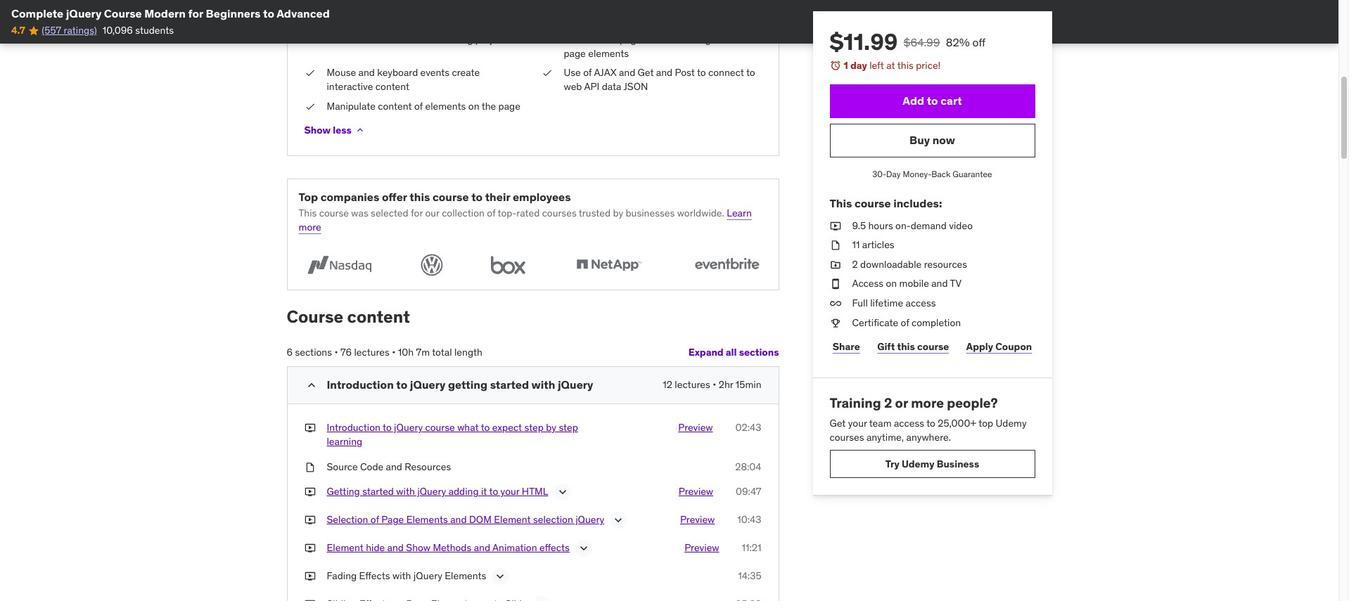 Task type: describe. For each thing, give the bounding box(es) containing it.
related
[[728, 33, 758, 46]]

complete
[[11, 6, 63, 20]]

and down dom in the bottom left of the page
[[474, 542, 490, 555]]

your inside "getting started with jquery adding it to your html" button
[[501, 486, 520, 498]]

preview down 12 lectures • 2hr 15min
[[679, 422, 713, 434]]

to up source code and resources
[[383, 422, 392, 434]]

0 horizontal spatial course
[[104, 6, 142, 20]]

30-day money-back guarantee
[[873, 169, 993, 179]]

xsmall image inside show less 'button'
[[355, 125, 366, 136]]

and left real
[[379, 33, 395, 46]]

resources
[[924, 258, 968, 271]]

09:47
[[736, 486, 762, 498]]

0 vertical spatial this
[[898, 59, 914, 72]]

alarm image
[[830, 60, 841, 71]]

$11.99
[[830, 27, 898, 56]]

introduction for introduction to jquery course what to expect step by step learning
[[327, 422, 381, 434]]

for for selected
[[411, 207, 423, 220]]

to right post
[[697, 66, 706, 79]]

buy now
[[910, 133, 956, 147]]

post
[[675, 66, 695, 79]]

update
[[327, 14, 359, 27]]

preview for 11:21
[[685, 542, 720, 555]]

show inside 'button'
[[304, 124, 331, 136]]

keyboard
[[377, 66, 418, 79]]

course up collection
[[433, 190, 469, 204]]

1 horizontal spatial lectures
[[675, 379, 711, 392]]

box image
[[485, 252, 532, 278]]

the inside traverse the page elements navigate related page elements
[[603, 33, 618, 46]]

guarantee
[[953, 169, 993, 179]]

10:43
[[738, 514, 762, 527]]

with for adding
[[396, 486, 415, 498]]

articles
[[863, 239, 895, 251]]

this for this course was selected for our collection of top-rated courses trusted by businesses worldwide.
[[299, 207, 317, 220]]

and left post
[[656, 66, 673, 79]]

use
[[564, 66, 581, 79]]

(557
[[42, 24, 61, 37]]

0 horizontal spatial on
[[469, 100, 480, 112]]

element hide and show methods and animation effects button
[[327, 542, 570, 559]]

show lecture description image for preview
[[556, 486, 570, 500]]

day
[[851, 59, 868, 72]]

4.7
[[11, 24, 25, 37]]

xsmall image for access
[[830, 278, 841, 291]]

10,096
[[103, 24, 133, 37]]

xsmall image for manipulate
[[304, 100, 316, 113]]

get inside use of ajax and get and post to connect to web api data json
[[638, 66, 654, 79]]

11:21
[[742, 542, 762, 555]]

page up json
[[620, 33, 642, 46]]

jquery inside button
[[576, 514, 605, 527]]

dom
[[469, 514, 492, 527]]

more inside training 2 or more people? get your team access to 25,000+ top udemy courses anytime, anywhere.
[[911, 395, 944, 412]]

manipulate content of elements on the page
[[327, 100, 521, 112]]

all
[[726, 346, 737, 359]]

gift this course
[[878, 340, 950, 353]]

data
[[602, 80, 622, 93]]

try udemy business link
[[830, 450, 1036, 479]]

access on mobile and tv
[[853, 278, 962, 290]]

of for use of ajax and get and post to connect to web api data json
[[584, 66, 592, 79]]

1 vertical spatial on
[[886, 278, 897, 290]]

0 horizontal spatial courses
[[542, 207, 577, 220]]

top-
[[498, 207, 517, 220]]

content for manipulate
[[378, 100, 412, 112]]

business
[[937, 458, 980, 471]]

and inside button
[[451, 514, 467, 527]]

try
[[886, 458, 900, 471]]

ratings)
[[64, 24, 97, 37]]

try udemy business
[[886, 458, 980, 471]]

content for course
[[347, 306, 410, 328]]

at
[[887, 59, 896, 72]]

xsmall image left learning
[[304, 422, 316, 436]]

getting
[[448, 378, 488, 392]]

0 vertical spatial with
[[532, 378, 556, 392]]

0 vertical spatial 2
[[853, 258, 858, 271]]

of for certificate of completion
[[901, 316, 910, 329]]

traverse the page elements navigate related page elements
[[564, 33, 758, 60]]

get inside training 2 or more people? get your team access to 25,000+ top udemy courses anytime, anywhere.
[[830, 417, 846, 430]]

2 vertical spatial this
[[898, 340, 915, 353]]

of left top-
[[487, 207, 496, 220]]

and inside mouse and keyboard events create interactive content
[[359, 66, 375, 79]]

getting
[[327, 486, 360, 498]]

their
[[485, 190, 510, 204]]

buy now button
[[830, 124, 1036, 157]]

add to cart
[[903, 94, 962, 108]]

started inside "getting started with jquery adding it to your html" button
[[363, 486, 394, 498]]

for for modern
[[188, 6, 203, 20]]

1 step from the left
[[525, 422, 544, 434]]

expand
[[689, 346, 724, 359]]

1 vertical spatial this
[[410, 190, 430, 204]]

of down mouse and keyboard events create interactive content
[[414, 100, 423, 112]]

preview for 10:43
[[680, 514, 715, 527]]

cart
[[941, 94, 962, 108]]

traverse
[[564, 33, 601, 46]]

mouse
[[327, 66, 356, 79]]

(557 ratings)
[[42, 24, 97, 37]]

12 lectures • 2hr 15min
[[663, 379, 762, 392]]

worldwide.
[[677, 207, 725, 220]]

element hide and show methods and animation effects
[[327, 542, 570, 555]]

coding
[[443, 33, 473, 46]]

learn more link
[[299, 207, 752, 234]]

and right code
[[386, 461, 403, 473]]

2 inside training 2 or more people? get your team access to 25,000+ top udemy courses anytime, anywhere.
[[885, 395, 893, 412]]

create
[[327, 33, 356, 46]]

elements inside selection of page elements and dom element selection jquery button
[[407, 514, 448, 527]]

share
[[833, 340, 860, 353]]

content inside mouse and keyboard events create interactive content
[[376, 80, 410, 93]]

apply
[[967, 340, 994, 353]]

completion
[[912, 316, 961, 329]]

events
[[421, 66, 450, 79]]

10,096 students
[[103, 24, 174, 37]]

0 vertical spatial lectures
[[354, 346, 390, 359]]

0 horizontal spatial the
[[482, 100, 496, 112]]

to right what
[[481, 422, 490, 434]]

create
[[452, 66, 480, 79]]

• for 6
[[335, 346, 338, 359]]

ajax
[[594, 66, 617, 79]]

1
[[844, 59, 849, 72]]

resources
[[405, 461, 451, 473]]

left
[[870, 59, 885, 72]]

introduction to jquery course what to expect step by step learning
[[327, 422, 578, 448]]

beginners
[[206, 6, 261, 20]]

selection of page elements and dom element selection jquery button
[[327, 514, 605, 531]]

day
[[887, 169, 901, 179]]

collection
[[442, 207, 485, 220]]

of for selection of page elements and dom element selection jquery
[[371, 514, 379, 527]]

more inside learn more
[[299, 221, 321, 234]]

02:43
[[736, 422, 762, 434]]

element inside element hide and show methods and animation effects button
[[327, 542, 364, 555]]

page up real
[[398, 14, 420, 27]]

82%
[[946, 35, 970, 49]]

this course includes:
[[830, 197, 943, 211]]

course down "completion"
[[918, 340, 950, 353]]

companies
[[321, 190, 380, 204]]

students
[[135, 24, 174, 37]]

1 vertical spatial course
[[287, 306, 344, 328]]

json
[[624, 80, 648, 93]]

employees
[[513, 190, 571, 204]]

0 vertical spatial access
[[906, 297, 936, 310]]

9.5
[[853, 219, 866, 232]]

certificate
[[853, 316, 899, 329]]

real
[[398, 33, 414, 46]]

effects
[[540, 542, 570, 555]]

advanced
[[277, 6, 330, 20]]

and up json
[[619, 66, 636, 79]]

and right "hide"
[[387, 542, 404, 555]]

11 articles
[[853, 239, 895, 251]]



Task type: vqa. For each thing, say whether or not it's contained in the screenshot.
'Access' in the 30-Day Money-Back Guarantee Full Lifetime Access
no



Task type: locate. For each thing, give the bounding box(es) containing it.
udemy right "try"
[[902, 458, 935, 471]]

show lecture description image
[[612, 514, 626, 528], [577, 542, 591, 556]]

this for this course includes:
[[830, 197, 852, 211]]

show inside button
[[406, 542, 431, 555]]

10h 7m
[[398, 346, 430, 359]]

trusted
[[579, 207, 611, 220]]

courses down employees
[[542, 207, 577, 220]]

of left page
[[371, 514, 379, 527]]

access down or
[[894, 417, 925, 430]]

15min
[[736, 379, 762, 392]]

xsmall image right less
[[355, 125, 366, 136]]

modern
[[144, 6, 186, 20]]

0 vertical spatial for
[[188, 6, 203, 20]]

expand all sections button
[[689, 339, 779, 367]]

money-
[[903, 169, 932, 179]]

xsmall image up the "show less"
[[304, 100, 316, 113]]

lists
[[359, 33, 377, 46]]

your down training
[[849, 417, 867, 430]]

sections right 6
[[295, 346, 332, 359]]

to down 10h 7m
[[396, 378, 408, 392]]

small image
[[304, 379, 318, 393]]

0 horizontal spatial step
[[525, 422, 544, 434]]

0 horizontal spatial your
[[501, 486, 520, 498]]

xsmall image
[[304, 14, 316, 28], [542, 33, 553, 47], [542, 66, 553, 80], [304, 100, 316, 113], [355, 125, 366, 136], [830, 278, 841, 291], [830, 297, 841, 311], [304, 422, 316, 436]]

elements down "getting started with jquery adding it to your html" button
[[407, 514, 448, 527]]

your inside training 2 or more people? get your team access to 25,000+ top udemy courses anytime, anywhere.
[[849, 417, 867, 430]]

price!
[[916, 59, 941, 72]]

nasdaq image
[[299, 252, 380, 278]]

elements up world
[[423, 14, 463, 27]]

introduction down the 76
[[327, 378, 394, 392]]

show less button
[[304, 116, 366, 144]]

to inside training 2 or more people? get your team access to 25,000+ top udemy courses anytime, anywhere.
[[927, 417, 936, 430]]

introduction inside introduction to jquery course what to expect step by step learning
[[327, 422, 381, 434]]

includes:
[[894, 197, 943, 211]]

sections inside 'dropdown button'
[[739, 346, 779, 359]]

• left 10h 7m
[[392, 346, 396, 359]]

1 vertical spatial with
[[396, 486, 415, 498]]

started
[[490, 378, 529, 392], [363, 486, 394, 498]]

$11.99 $64.99 82% off
[[830, 27, 986, 56]]

course up "hours"
[[855, 197, 891, 211]]

animation
[[493, 542, 537, 555]]

xsmall image for use
[[542, 66, 553, 80]]

1 introduction from the top
[[327, 378, 394, 392]]

selected
[[371, 207, 409, 220]]

course inside introduction to jquery course what to expect step by step learning
[[425, 422, 455, 434]]

show up "fading effects with jquery elements" at the left bottom of page
[[406, 542, 431, 555]]

on down create
[[469, 100, 480, 112]]

xsmall image left full
[[830, 297, 841, 311]]

the right traverse
[[603, 33, 618, 46]]

1 horizontal spatial show lecture description image
[[612, 514, 626, 528]]

netapp image
[[569, 252, 650, 278]]

on-
[[896, 219, 911, 232]]

28:04
[[736, 461, 762, 473]]

introduction
[[327, 378, 394, 392], [327, 422, 381, 434]]

show lecture description image right the 'effects'
[[577, 542, 591, 556]]

1 vertical spatial show
[[406, 542, 431, 555]]

and left tv
[[932, 278, 948, 290]]

get down training
[[830, 417, 846, 430]]

hide
[[366, 542, 385, 555]]

0 horizontal spatial by
[[546, 422, 557, 434]]

element down selection at the bottom left of page
[[327, 542, 364, 555]]

0 vertical spatial content
[[376, 80, 410, 93]]

1 horizontal spatial element
[[494, 514, 531, 527]]

more down the top
[[299, 221, 321, 234]]

elements up ajax
[[588, 47, 629, 60]]

0 horizontal spatial udemy
[[902, 458, 935, 471]]

xsmall image
[[304, 33, 316, 47], [304, 66, 316, 80], [830, 219, 841, 233], [830, 239, 841, 252], [830, 258, 841, 272], [830, 316, 841, 330], [304, 461, 316, 474], [304, 486, 316, 500], [304, 514, 316, 528], [304, 542, 316, 556], [304, 570, 316, 584], [304, 598, 316, 602]]

courses down training
[[830, 431, 865, 444]]

page down projects
[[499, 100, 521, 112]]

methods
[[433, 542, 472, 555]]

lectures right the 76
[[354, 346, 390, 359]]

2 left or
[[885, 395, 893, 412]]

0 vertical spatial udemy
[[996, 417, 1027, 430]]

show lecture description image down the animation on the left of page
[[494, 570, 508, 584]]

and left dom in the bottom left of the page
[[451, 514, 467, 527]]

11
[[853, 239, 860, 251]]

1 vertical spatial show lecture description image
[[494, 570, 508, 584]]

learn more
[[299, 207, 752, 234]]

1 vertical spatial your
[[501, 486, 520, 498]]

1 vertical spatial get
[[830, 417, 846, 430]]

0 horizontal spatial show
[[304, 124, 331, 136]]

manipulate
[[327, 100, 376, 112]]

less
[[333, 124, 352, 136]]

1 horizontal spatial for
[[411, 207, 423, 220]]

introduction to jquery course what to expect step by step learning button
[[327, 422, 608, 449]]

gift
[[878, 340, 895, 353]]

share button
[[830, 333, 863, 361]]

1 vertical spatial the
[[482, 100, 496, 112]]

rated
[[517, 207, 540, 220]]

udemy
[[996, 417, 1027, 430], [902, 458, 935, 471]]

page down traverse
[[564, 47, 586, 60]]

preview left 09:47
[[679, 486, 714, 498]]

lifetime
[[871, 297, 904, 310]]

elements for update existing page elements
[[423, 14, 463, 27]]

0 horizontal spatial show lecture description image
[[494, 570, 508, 584]]

to left cart
[[927, 94, 939, 108]]

xsmall image for full
[[830, 297, 841, 311]]

show lecture description image for 14:35
[[494, 570, 508, 584]]

effects
[[359, 570, 390, 583]]

show lecture description image down the 'effects'
[[535, 598, 549, 602]]

api
[[584, 80, 600, 93]]

1 horizontal spatial 2
[[885, 395, 893, 412]]

total
[[432, 346, 452, 359]]

$64.99
[[904, 35, 941, 49]]

apply coupon button
[[964, 333, 1036, 361]]

this up our
[[410, 190, 430, 204]]

source
[[327, 461, 358, 473]]

• left the 76
[[335, 346, 338, 359]]

12
[[663, 379, 673, 392]]

1 horizontal spatial more
[[911, 395, 944, 412]]

course left what
[[425, 422, 455, 434]]

0 vertical spatial courses
[[542, 207, 577, 220]]

xsmall image left the access
[[830, 278, 841, 291]]

1 vertical spatial lectures
[[675, 379, 711, 392]]

courses inside training 2 or more people? get your team access to 25,000+ top udemy courses anytime, anywhere.
[[830, 431, 865, 444]]

to
[[263, 6, 274, 20], [697, 66, 706, 79], [747, 66, 756, 79], [927, 94, 939, 108], [472, 190, 483, 204], [396, 378, 408, 392], [927, 417, 936, 430], [383, 422, 392, 434], [481, 422, 490, 434], [489, 486, 498, 498]]

with inside button
[[396, 486, 415, 498]]

introduction for introduction to jquery getting started with jquery
[[327, 378, 394, 392]]

your left the "html"
[[501, 486, 520, 498]]

lectures
[[354, 346, 390, 359], [675, 379, 711, 392]]

2 downloadable resources
[[853, 258, 968, 271]]

existing
[[362, 14, 396, 27]]

1 vertical spatial udemy
[[902, 458, 935, 471]]

content down mouse and keyboard events create interactive content
[[378, 100, 412, 112]]

xsmall image for update
[[304, 14, 316, 28]]

show lecture description image right selection
[[612, 514, 626, 528]]

full
[[853, 297, 868, 310]]

to right it
[[489, 486, 498, 498]]

1 horizontal spatial •
[[392, 346, 396, 359]]

preview left 11:21
[[685, 542, 720, 555]]

to left their
[[472, 190, 483, 204]]

access down mobile
[[906, 297, 936, 310]]

9.5 hours on-demand video
[[853, 219, 973, 232]]

0 vertical spatial introduction
[[327, 378, 394, 392]]

started down code
[[363, 486, 394, 498]]

jquery inside introduction to jquery course what to expect step by step learning
[[394, 422, 423, 434]]

1 horizontal spatial courses
[[830, 431, 865, 444]]

to left advanced
[[263, 6, 274, 20]]

volkswagen image
[[417, 252, 448, 278]]

0 horizontal spatial lectures
[[354, 346, 390, 359]]

0 vertical spatial more
[[299, 221, 321, 234]]

xsmall image left traverse
[[542, 33, 553, 47]]

• left 2hr
[[713, 379, 717, 392]]

content
[[376, 80, 410, 93], [378, 100, 412, 112], [347, 306, 410, 328]]

show lecture description image right the "html"
[[556, 486, 570, 500]]

course down companies
[[319, 207, 349, 220]]

add to cart button
[[830, 84, 1036, 118]]

by right trusted at the top left of the page
[[613, 207, 624, 220]]

getting started with jquery adding it to your html button
[[327, 486, 549, 503]]

top companies offer this course to their employees
[[299, 190, 571, 204]]

page
[[398, 14, 420, 27], [620, 33, 642, 46], [564, 47, 586, 60], [499, 100, 521, 112]]

of up api
[[584, 66, 592, 79]]

0 horizontal spatial more
[[299, 221, 321, 234]]

0 vertical spatial on
[[469, 100, 480, 112]]

by inside introduction to jquery course what to expect step by step learning
[[546, 422, 557, 434]]

0 vertical spatial show lecture description image
[[612, 514, 626, 528]]

2 down 11
[[853, 258, 858, 271]]

xsmall image for traverse
[[542, 33, 553, 47]]

on down downloadable at top right
[[886, 278, 897, 290]]

expect
[[492, 422, 522, 434]]

elements up post
[[644, 33, 685, 46]]

1 horizontal spatial step
[[559, 422, 578, 434]]

2 introduction from the top
[[327, 422, 381, 434]]

1 horizontal spatial sections
[[739, 346, 779, 359]]

udemy right "top"
[[996, 417, 1027, 430]]

1 horizontal spatial the
[[603, 33, 618, 46]]

video
[[949, 219, 973, 232]]

this right gift
[[898, 340, 915, 353]]

preview left 10:43
[[680, 514, 715, 527]]

0 vertical spatial show
[[304, 124, 331, 136]]

show lecture description image
[[556, 486, 570, 500], [494, 570, 508, 584], [535, 598, 549, 602]]

2 vertical spatial with
[[393, 570, 411, 583]]

1 horizontal spatial get
[[830, 417, 846, 430]]

1 horizontal spatial this
[[830, 197, 852, 211]]

world
[[417, 33, 441, 46]]

0 vertical spatial started
[[490, 378, 529, 392]]

for right modern
[[188, 6, 203, 20]]

0 horizontal spatial sections
[[295, 346, 332, 359]]

elements
[[407, 514, 448, 527], [445, 570, 487, 583]]

1 horizontal spatial your
[[849, 417, 867, 430]]

of
[[584, 66, 592, 79], [414, 100, 423, 112], [487, 207, 496, 220], [901, 316, 910, 329], [371, 514, 379, 527]]

0 vertical spatial elements
[[407, 514, 448, 527]]

• for 12
[[713, 379, 717, 392]]

1 horizontal spatial on
[[886, 278, 897, 290]]

1 vertical spatial for
[[411, 207, 423, 220]]

use of ajax and get and post to connect to web api data json
[[564, 66, 756, 93]]

1 horizontal spatial started
[[490, 378, 529, 392]]

with for elements
[[393, 570, 411, 583]]

eventbrite image
[[686, 252, 767, 278]]

0 vertical spatial the
[[603, 33, 618, 46]]

access inside training 2 or more people? get your team access to 25,000+ top udemy courses anytime, anywhere.
[[894, 417, 925, 430]]

of inside button
[[371, 514, 379, 527]]

content down keyboard
[[376, 80, 410, 93]]

show lecture description image for selection of page elements and dom element selection jquery
[[612, 514, 626, 528]]

1 horizontal spatial by
[[613, 207, 624, 220]]

mouse and keyboard events create interactive content
[[327, 66, 480, 93]]

1 vertical spatial more
[[911, 395, 944, 412]]

1 vertical spatial 2
[[885, 395, 893, 412]]

6
[[287, 346, 293, 359]]

1 vertical spatial courses
[[830, 431, 865, 444]]

element inside selection of page elements and dom element selection jquery button
[[494, 514, 531, 527]]

to right connect
[[747, 66, 756, 79]]

0 horizontal spatial •
[[335, 346, 338, 359]]

introduction up learning
[[327, 422, 381, 434]]

tv
[[950, 278, 962, 290]]

sections right all at the bottom
[[739, 346, 779, 359]]

0 vertical spatial element
[[494, 514, 531, 527]]

2 vertical spatial show lecture description image
[[535, 598, 549, 602]]

0 horizontal spatial started
[[363, 486, 394, 498]]

2 step from the left
[[559, 422, 578, 434]]

1 vertical spatial elements
[[445, 570, 487, 583]]

0 vertical spatial by
[[613, 207, 624, 220]]

2 horizontal spatial •
[[713, 379, 717, 392]]

2 vertical spatial content
[[347, 306, 410, 328]]

to up anywhere.
[[927, 417, 936, 430]]

1 vertical spatial content
[[378, 100, 412, 112]]

to inside 'button'
[[927, 94, 939, 108]]

element up the animation on the left of page
[[494, 514, 531, 527]]

1 vertical spatial show lecture description image
[[577, 542, 591, 556]]

access
[[906, 297, 936, 310], [894, 417, 925, 430]]

2hr
[[719, 379, 734, 392]]

getting started with jquery adding it to your html
[[327, 486, 549, 498]]

elements for traverse the page elements navigate related page elements
[[644, 33, 685, 46]]

anytime,
[[867, 431, 904, 444]]

0 horizontal spatial for
[[188, 6, 203, 20]]

0 horizontal spatial show lecture description image
[[577, 542, 591, 556]]

udemy inside training 2 or more people? get your team access to 25,000+ top udemy courses anytime, anywhere.
[[996, 417, 1027, 430]]

0 horizontal spatial this
[[299, 207, 317, 220]]

preview for 09:47
[[679, 486, 714, 498]]

of down full lifetime access
[[901, 316, 910, 329]]

and up interactive
[[359, 66, 375, 79]]

1 horizontal spatial course
[[287, 306, 344, 328]]

0 vertical spatial show lecture description image
[[556, 486, 570, 500]]

course content
[[287, 306, 410, 328]]

page
[[382, 514, 404, 527]]

show left less
[[304, 124, 331, 136]]

our
[[425, 207, 440, 220]]

course up 10,096
[[104, 6, 142, 20]]

get up json
[[638, 66, 654, 79]]

downloadable
[[861, 258, 922, 271]]

2 horizontal spatial show lecture description image
[[556, 486, 570, 500]]

more right or
[[911, 395, 944, 412]]

1 horizontal spatial show
[[406, 542, 431, 555]]

0 vertical spatial course
[[104, 6, 142, 20]]

1 vertical spatial by
[[546, 422, 557, 434]]

elements for manipulate content of elements on the page
[[425, 100, 466, 112]]

preview
[[679, 422, 713, 434], [679, 486, 714, 498], [680, 514, 715, 527], [685, 542, 720, 555]]

0 vertical spatial get
[[638, 66, 654, 79]]

elements down methods
[[445, 570, 487, 583]]

or
[[896, 395, 909, 412]]

adding
[[449, 486, 479, 498]]

by right expect on the left of page
[[546, 422, 557, 434]]

1 vertical spatial introduction
[[327, 422, 381, 434]]

expand all sections
[[689, 346, 779, 359]]

apply coupon
[[967, 340, 1033, 353]]

elements down events
[[425, 100, 466, 112]]

was
[[351, 207, 369, 220]]

content up 6 sections • 76 lectures • 10h 7m total length
[[347, 306, 410, 328]]

0 horizontal spatial get
[[638, 66, 654, 79]]

1 vertical spatial element
[[327, 542, 364, 555]]

learning
[[327, 436, 363, 448]]

xsmall image left update at the top left of the page
[[304, 14, 316, 28]]

xsmall image left use
[[542, 66, 553, 80]]

0 horizontal spatial element
[[327, 542, 364, 555]]

offer
[[382, 190, 407, 204]]

30-
[[873, 169, 887, 179]]

of inside use of ajax and get and post to connect to web api data json
[[584, 66, 592, 79]]

show lecture description image for element hide and show methods and animation effects
[[577, 542, 591, 556]]

1 vertical spatial started
[[363, 486, 394, 498]]

the down projects
[[482, 100, 496, 112]]

1 vertical spatial access
[[894, 417, 925, 430]]

this
[[898, 59, 914, 72], [410, 190, 430, 204], [898, 340, 915, 353]]

jquery
[[66, 6, 102, 20], [410, 378, 446, 392], [558, 378, 594, 392], [394, 422, 423, 434], [417, 486, 446, 498], [576, 514, 605, 527], [414, 570, 443, 583]]

0 vertical spatial your
[[849, 417, 867, 430]]

lectures right 12
[[675, 379, 711, 392]]

this right at
[[898, 59, 914, 72]]

started right getting
[[490, 378, 529, 392]]

0 horizontal spatial 2
[[853, 258, 858, 271]]

course up 6
[[287, 306, 344, 328]]

1 horizontal spatial udemy
[[996, 417, 1027, 430]]

fading
[[327, 570, 357, 583]]

1 horizontal spatial show lecture description image
[[535, 598, 549, 602]]

for left our
[[411, 207, 423, 220]]

coupon
[[996, 340, 1033, 353]]

anywhere.
[[907, 431, 951, 444]]



